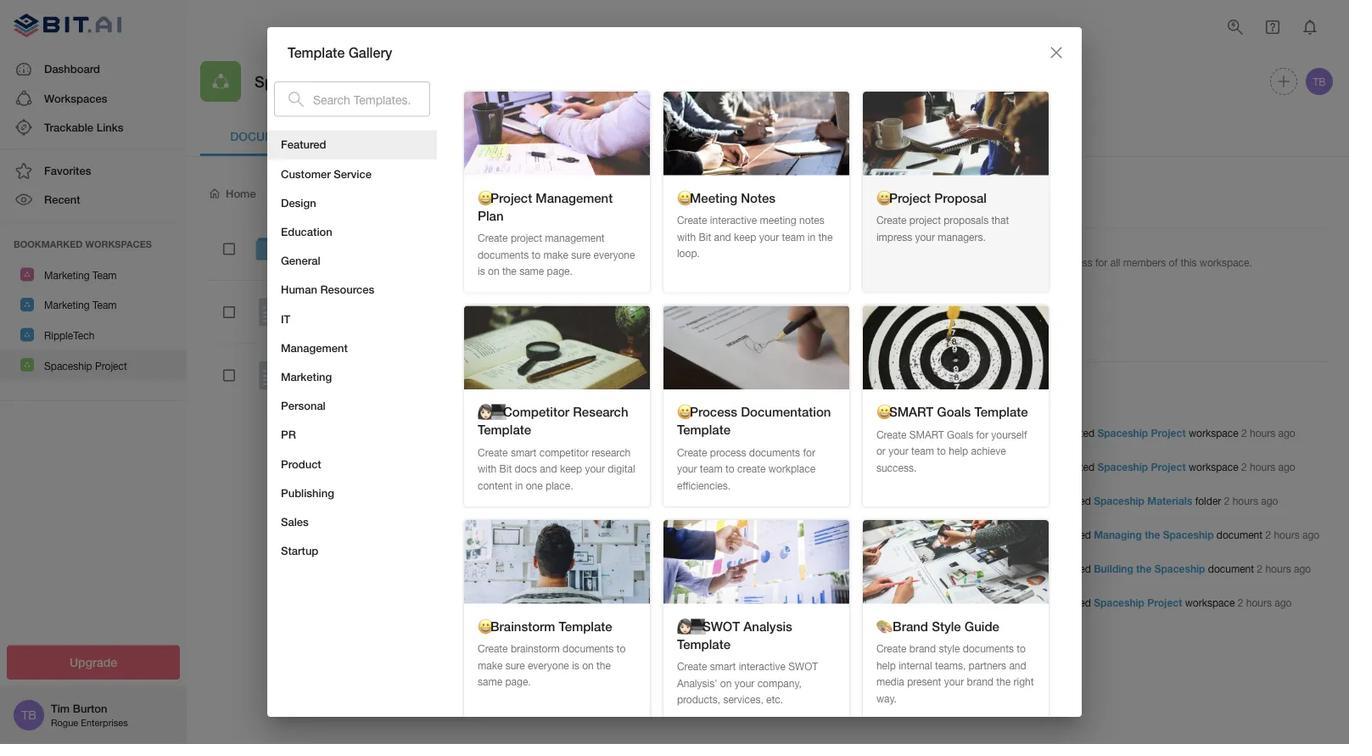 Task type: describe. For each thing, give the bounding box(es) containing it.
for inside 'create process documents for your team to create workplace efficiencies.'
[[803, 446, 815, 458]]

proposals
[[944, 214, 989, 226]]

0 vertical spatial workspace
[[1189, 427, 1238, 439]]

2 created from the top
[[295, 384, 328, 395]]

rippletech
[[44, 329, 94, 341]]

your inside the create project proposals that impress your managers.
[[915, 231, 935, 243]]

0 vertical spatial building the spaceship link
[[248, 284, 898, 340]]

content library
[[349, 129, 459, 143]]

or
[[876, 445, 886, 457]]

create smart interactive swot analysis' on your company, products, services, etc.
[[677, 660, 818, 706]]

meeting
[[760, 214, 796, 226]]

create for 👩🏻💻swot analysis template
[[677, 660, 707, 672]]

brand
[[893, 619, 928, 634]]

sure inside create project management documents to make sure everyone is on the same page.
[[571, 248, 591, 260]]

team for second marketing team button from the top of the page
[[92, 299, 117, 311]]

efficiencies.
[[677, 479, 731, 491]]

trackable
[[44, 120, 93, 134]]

members
[[1123, 256, 1166, 268]]

recent
[[44, 193, 80, 206]]

create for 🎨 brand style guide
[[876, 643, 907, 654]]

success.
[[876, 462, 917, 473]]

create for 😀project proposal
[[876, 214, 907, 226]]

rippletech button
[[0, 320, 187, 350]]

0 vertical spatial spaceship project link
[[1097, 427, 1186, 439]]

1 tim burton updated spaceship project workspace 2 hours ago from the top
[[1003, 427, 1295, 439]]

management button
[[267, 333, 437, 362]]

research
[[592, 446, 631, 458]]

help inside create brand style documents to help internal teams, partners and media present your brand the right way.
[[876, 659, 896, 671]]

personal button
[[267, 391, 437, 420]]

create for 😀brainstorm template
[[478, 643, 508, 654]]

media
[[876, 676, 904, 688]]

document for building the spaceship
[[1208, 563, 1254, 575]]

tb button
[[1303, 65, 1335, 98]]

0 vertical spatial goals
[[937, 404, 971, 420]]

tab list containing documents
[[200, 115, 1335, 156]]

one
[[526, 479, 543, 491]]

etc.
[[766, 694, 783, 706]]

👩🏻💻swot
[[677, 619, 740, 634]]

proposal
[[934, 190, 987, 205]]

pr button
[[267, 420, 437, 449]]

it button
[[267, 304, 437, 333]]

template up create brainstorm documents to make sure everyone is on the same page.
[[559, 619, 612, 634]]

trackable links button
[[0, 113, 187, 142]]

publishing button
[[267, 479, 437, 508]]

0 vertical spatial building
[[295, 296, 343, 311]]

😀project for 😀project management plan
[[478, 190, 532, 205]]

create new button
[[855, 176, 946, 211]]

general
[[281, 254, 320, 267]]

settings link
[[607, 115, 743, 156]]

create for 😀project management plan
[[478, 232, 508, 244]]

to inside 'create process documents for your team to create workplace efficiencies.'
[[726, 463, 735, 475]]

2 vertical spatial workspace
[[1185, 597, 1235, 609]]

content
[[349, 129, 405, 143]]

all
[[1110, 256, 1120, 268]]

analysis'
[[677, 677, 717, 689]]

access
[[1060, 256, 1092, 268]]

create for 👩🏻💻competitor research template
[[478, 446, 508, 458]]

burton for managing the spaceship link
[[1023, 529, 1054, 541]]

marketing for first marketing team button from the top of the page
[[44, 269, 90, 281]]

spaceship project inside button
[[44, 360, 127, 372]]

make inside create project management documents to make sure everyone is on the same page.
[[544, 248, 568, 260]]

dashboard button
[[0, 55, 187, 84]]

burton for spaceship project link to the bottom
[[1023, 597, 1054, 609]]

burton for topmost spaceship project link
[[1023, 427, 1054, 439]]

😀project proposal image
[[863, 92, 1049, 175]]

create inside button
[[868, 187, 904, 201]]

2 updated from the top
[[1057, 461, 1095, 473]]

startup
[[281, 544, 318, 557]]

👩🏻💻competitor research template
[[478, 404, 628, 437]]

notes
[[799, 214, 825, 226]]

for inside create smart goals for yourself or your team to help achieve success.
[[976, 428, 988, 440]]

to inside create project management documents to make sure everyone is on the same page.
[[532, 248, 541, 260]]

😀meeting notes
[[677, 190, 776, 205]]

to inside create smart goals for yourself or your team to help achieve success.
[[937, 445, 946, 457]]

that
[[991, 214, 1009, 226]]

content library link
[[336, 115, 472, 156]]

1 horizontal spatial managing
[[1094, 529, 1142, 541]]

1 horizontal spatial materials
[[1147, 495, 1192, 507]]

it
[[281, 312, 290, 325]]

template left gallery
[[288, 44, 345, 60]]

bookmarked
[[14, 238, 83, 250]]

1 vertical spatial spaceship project link
[[1097, 461, 1186, 473]]

your inside create smart goals for yourself or your team to help achieve success.
[[888, 445, 908, 457]]

bookmarked workspaces
[[14, 238, 152, 250]]

building the spaceship
[[295, 296, 431, 311]]

settings
[[646, 129, 704, 143]]

spaceship materials
[[295, 233, 415, 248]]

pinned
[[973, 205, 1017, 221]]

place.
[[546, 479, 573, 491]]

featured
[[281, 138, 326, 151]]

trackable links
[[44, 120, 123, 134]]

😀project proposal
[[876, 190, 987, 205]]

enterprises
[[81, 717, 128, 728]]

quick
[[1033, 256, 1058, 268]]

1 horizontal spatial building the spaceship link
[[1094, 563, 1205, 575]]

documents inside create brainstorm documents to make sure everyone is on the same page.
[[563, 643, 614, 654]]

tim burton created spaceship project workspace 2 hours ago
[[1003, 597, 1292, 609]]

documents inside create brand style documents to help internal teams, partners and media present your brand the right way.
[[963, 643, 1014, 654]]

with for 😀meeting notes
[[677, 231, 696, 243]]

2 created by from the top
[[295, 384, 344, 395]]

bit for 😀meeting notes
[[699, 231, 711, 243]]

in inside create interactive meeting notes with bit and keep your team in the loop.
[[808, 231, 815, 243]]

marketing button
[[267, 362, 437, 391]]

😀brainstorm template image
[[464, 520, 650, 604]]

team inside create interactive meeting notes with bit and keep your team in the loop.
[[782, 231, 805, 243]]

template for 👩🏻💻competitor research template
[[478, 422, 531, 437]]

on inside create smart interactive swot analysis' on your company, products, services, etc.
[[720, 677, 732, 689]]

your inside 'create process documents for your team to create workplace efficiencies.'
[[677, 463, 697, 475]]

team for first marketing team button from the top of the page
[[92, 269, 117, 281]]

documents inside create project management documents to make sure everyone is on the same page.
[[478, 248, 529, 260]]

startup button
[[267, 537, 437, 566]]

this
[[1181, 256, 1197, 268]]

guide
[[965, 619, 999, 634]]

😀brainstorm template
[[478, 619, 612, 634]]

workspaces
[[44, 91, 107, 105]]

managing the spaceship link
[[1094, 529, 1214, 541]]

everyone inside create project management documents to make sure everyone is on the same page.
[[594, 248, 635, 260]]

0 horizontal spatial managing
[[295, 359, 354, 375]]

template for 😀smart goals template
[[974, 404, 1028, 420]]

created for managing the spaceship
[[1057, 529, 1091, 541]]

marketing team for second marketing team button from the top of the page
[[44, 299, 117, 311]]

create
[[737, 463, 766, 475]]

gallery
[[348, 44, 392, 60]]

present
[[907, 676, 941, 688]]

design
[[281, 196, 316, 209]]

in inside create smart competitor research with bit docs and keep your digital content in one place.
[[515, 479, 523, 491]]

impress
[[876, 231, 912, 243]]

1 vertical spatial tb
[[21, 708, 36, 722]]

upgrade button
[[7, 645, 180, 680]]

marketing inside marketing button
[[281, 370, 332, 383]]

😀project management plan
[[478, 190, 613, 223]]

brainstorm
[[511, 643, 560, 654]]

page. inside create project management documents to make sure everyone is on the same page.
[[547, 265, 573, 277]]

project for management
[[511, 232, 542, 244]]

smart for 👩🏻💻swot
[[710, 660, 736, 672]]

🎨 brand style guide
[[876, 619, 999, 634]]

1 horizontal spatial building
[[1094, 563, 1133, 575]]

sure inside create brainstorm documents to make sure everyone is on the same page.
[[505, 659, 525, 671]]

managing the spaceship
[[295, 359, 441, 375]]

1 vertical spatial workspace
[[1189, 461, 1238, 473]]

on inside create project management documents to make sure everyone is on the same page.
[[488, 265, 499, 277]]

create new
[[868, 187, 932, 201]]

same inside create project management documents to make sure everyone is on the same page.
[[519, 265, 544, 277]]

your inside create interactive meeting notes with bit and keep your team in the loop.
[[759, 231, 779, 243]]

1 horizontal spatial insights
[[973, 339, 1022, 355]]

😀process documentation template
[[677, 404, 831, 437]]

1 horizontal spatial spaceship project
[[255, 72, 383, 90]]

home link
[[207, 186, 256, 201]]

smart
[[909, 428, 944, 440]]

tim burton created managing the spaceship document 2 hours ago
[[1003, 529, 1320, 541]]

education button
[[267, 217, 437, 246]]

to inside create brainstorm documents to make sure everyone is on the same page.
[[616, 643, 626, 654]]

documentation
[[741, 404, 831, 420]]

everyone inside create brainstorm documents to make sure everyone is on the same page.
[[528, 659, 569, 671]]

template gallery dialog
[[267, 27, 1082, 744]]

today
[[1000, 385, 1031, 398]]



Task type: vqa. For each thing, say whether or not it's contained in the screenshot.


Task type: locate. For each thing, give the bounding box(es) containing it.
created
[[1057, 495, 1091, 507], [1057, 529, 1091, 541], [1057, 563, 1091, 575], [1057, 597, 1091, 609]]

documents inside 'create process documents for your team to create workplace efficiencies.'
[[749, 446, 800, 458]]

1 vertical spatial insights
[[973, 339, 1022, 355]]

1 vertical spatial same
[[478, 676, 502, 688]]

marketing down bookmarked workspaces
[[44, 269, 90, 281]]

updated right yourself
[[1057, 427, 1095, 439]]

managing
[[295, 359, 354, 375], [1094, 529, 1142, 541]]

1 vertical spatial sure
[[505, 659, 525, 671]]

your down meeting
[[759, 231, 779, 243]]

create inside create brainstorm documents to make sure everyone is on the same page.
[[478, 643, 508, 654]]

create inside create smart goals for yourself or your team to help achieve success.
[[876, 428, 907, 440]]

brand
[[909, 643, 936, 654], [967, 676, 994, 688]]

make down management
[[544, 248, 568, 260]]

1 vertical spatial brand
[[967, 676, 994, 688]]

template down 👩🏻💻competitor
[[478, 422, 531, 437]]

1 by from the top
[[331, 257, 341, 268]]

🎨 brand style guide image
[[863, 520, 1049, 604]]

project down 😀project proposal
[[909, 214, 941, 226]]

0 vertical spatial smart
[[511, 446, 537, 458]]

in left one
[[515, 479, 523, 491]]

0 vertical spatial team
[[782, 231, 805, 243]]

research
[[573, 404, 628, 420]]

1 updated from the top
[[1057, 427, 1095, 439]]

create
[[868, 187, 904, 201], [677, 214, 707, 226], [876, 214, 907, 226], [478, 232, 508, 244], [876, 428, 907, 440], [478, 446, 508, 458], [677, 446, 707, 458], [478, 643, 508, 654], [876, 643, 907, 654], [677, 660, 707, 672]]

documents up workplace
[[749, 446, 800, 458]]

in
[[808, 231, 815, 243], [515, 479, 523, 491]]

your up success.
[[888, 445, 908, 457]]

3 created from the top
[[1057, 563, 1091, 575]]

0 horizontal spatial sure
[[505, 659, 525, 671]]

0 horizontal spatial in
[[515, 479, 523, 491]]

marketing team button down bookmarked workspaces
[[0, 259, 187, 289]]

create inside create brand style documents to help internal teams, partners and media present your brand the right way.
[[876, 643, 907, 654]]

workspace
[[1189, 427, 1238, 439], [1189, 461, 1238, 473], [1185, 597, 1235, 609]]

managing down 'tim burton created spaceship materials folder 2 hours ago'
[[1094, 529, 1142, 541]]

1 vertical spatial document
[[1208, 563, 1254, 575]]

1 horizontal spatial with
[[677, 231, 696, 243]]

1 horizontal spatial same
[[519, 265, 544, 277]]

team down workspaces
[[92, 269, 117, 281]]

keep down competitor
[[560, 463, 582, 475]]

create down the "😀brainstorm"
[[478, 643, 508, 654]]

goals inside create smart goals for yourself or your team to help achieve success.
[[947, 428, 973, 440]]

same inside create brainstorm documents to make sure everyone is on the same page.
[[478, 676, 502, 688]]

😀project inside 😀project management plan
[[478, 190, 532, 205]]

0 vertical spatial team
[[92, 269, 117, 281]]

the inside create project management documents to make sure everyone is on the same page.
[[502, 265, 517, 277]]

created by up personal on the left
[[295, 384, 344, 395]]

page.
[[547, 265, 573, 277], [505, 676, 531, 688]]

2 vertical spatial and
[[1009, 659, 1026, 671]]

recent button
[[0, 185, 187, 214]]

folder
[[1195, 495, 1221, 507]]

create inside create project management documents to make sure everyone is on the same page.
[[478, 232, 508, 244]]

0 vertical spatial created by
[[295, 257, 344, 268]]

1 vertical spatial in
[[515, 479, 523, 491]]

is inside create brainstorm documents to make sure everyone is on the same page.
[[572, 659, 579, 671]]

documents link
[[200, 115, 336, 156]]

create inside create interactive meeting notes with bit and keep your team in the loop.
[[677, 214, 707, 226]]

swot
[[788, 660, 818, 672]]

management inside 😀project management plan
[[536, 190, 613, 205]]

education
[[281, 225, 332, 238]]

create down 🎨
[[876, 643, 907, 654]]

documents down 😀brainstorm template
[[563, 643, 614, 654]]

make inside create brainstorm documents to make sure everyone is on the same page.
[[478, 659, 503, 671]]

2 marketing team from the top
[[44, 299, 117, 311]]

1 horizontal spatial brand
[[967, 676, 994, 688]]

1 vertical spatial marketing team
[[44, 299, 117, 311]]

0 vertical spatial by
[[331, 257, 341, 268]]

0 vertical spatial help
[[949, 445, 968, 457]]

page. down the brainstorm
[[505, 676, 531, 688]]

marketing
[[44, 269, 90, 281], [44, 299, 90, 311], [281, 370, 332, 383]]

😀meeting
[[677, 190, 737, 205]]

0 horizontal spatial make
[[478, 659, 503, 671]]

burton for middle spaceship project link
[[1023, 461, 1054, 473]]

remove bookmark image
[[393, 71, 413, 92]]

1 team from the top
[[92, 269, 117, 281]]

project
[[333, 72, 383, 90], [95, 360, 127, 372], [1151, 427, 1186, 439], [1151, 461, 1186, 473], [1147, 597, 1182, 609]]

😀smart goals template
[[876, 404, 1028, 420]]

smart inside create smart interactive swot analysis' on your company, products, services, etc.
[[710, 660, 736, 672]]

for up achieve
[[976, 428, 988, 440]]

your inside create brand style documents to help internal teams, partners and media present your brand the right way.
[[944, 676, 964, 688]]

human
[[281, 283, 317, 296]]

0 horizontal spatial building the spaceship link
[[248, 284, 898, 340]]

bit
[[699, 231, 711, 243], [499, 463, 512, 475]]

team up efficiencies.
[[700, 463, 723, 475]]

😀meeting notes image
[[663, 92, 849, 175]]

create up content
[[478, 446, 508, 458]]

help up media in the right bottom of the page
[[876, 659, 896, 671]]

team down meeting
[[782, 231, 805, 243]]

and up place. on the left of page
[[540, 463, 557, 475]]

create inside 'create process documents for your team to create workplace efficiencies.'
[[677, 446, 707, 458]]

management down it at the top
[[281, 341, 348, 354]]

and inside create interactive meeting notes with bit and keep your team in the loop.
[[714, 231, 731, 243]]

your inside create smart competitor research with bit docs and keep your digital content in one place.
[[585, 463, 605, 475]]

workspaces
[[85, 238, 152, 250]]

1 horizontal spatial project
[[909, 214, 941, 226]]

0 vertical spatial marketing team
[[44, 269, 117, 281]]

workspace.
[[1200, 256, 1252, 268]]

1 created by from the top
[[295, 257, 344, 268]]

2 😀project from the left
[[876, 190, 931, 205]]

customer service button
[[267, 159, 437, 188]]

your down 'teams,'
[[944, 676, 964, 688]]

project inside 'spaceship project' button
[[95, 360, 127, 372]]

template
[[288, 44, 345, 60], [974, 404, 1028, 420], [478, 422, 531, 437], [677, 422, 731, 437], [559, 619, 612, 634], [677, 636, 731, 652]]

pr
[[281, 428, 296, 441]]

create up analysis'
[[677, 660, 707, 672]]

create down plan
[[478, 232, 508, 244]]

0 vertical spatial on
[[488, 265, 499, 277]]

1 vertical spatial building
[[1094, 563, 1133, 575]]

0 vertical spatial make
[[544, 248, 568, 260]]

brand down the partners
[[967, 676, 994, 688]]

0 horizontal spatial keep
[[560, 463, 582, 475]]

1 horizontal spatial everyone
[[594, 248, 635, 260]]

materials down design button
[[361, 233, 415, 248]]

smart for 👩🏻💻competitor
[[511, 446, 537, 458]]

your up efficiencies.
[[677, 463, 697, 475]]

😀smart goals template image
[[863, 306, 1049, 390]]

2 horizontal spatial team
[[911, 445, 934, 457]]

create project management documents to make sure everyone is on the same page.
[[478, 232, 635, 277]]

tb
[[1313, 76, 1326, 87], [21, 708, 36, 722]]

1 horizontal spatial and
[[714, 231, 731, 243]]

interactive inside create interactive meeting notes with bit and keep your team in the loop.
[[710, 214, 757, 226]]

marketing team for first marketing team button from the top of the page
[[44, 269, 117, 281]]

marketing team button up rippletech
[[0, 289, 187, 320]]

created for building the spaceship
[[1057, 563, 1091, 575]]

create project proposals that impress your managers.
[[876, 214, 1009, 243]]

pinned items
[[973, 205, 1055, 221]]

1 vertical spatial smart
[[710, 660, 736, 672]]

👩🏻💻competitor research template image
[[464, 306, 650, 390]]

spaceship project down template gallery at the left top of the page
[[255, 72, 383, 90]]

spaceship materials link
[[1094, 495, 1192, 507]]

1 vertical spatial created by
[[295, 384, 344, 395]]

page. down management
[[547, 265, 573, 277]]

create for 😀smart goals template
[[876, 428, 907, 440]]

publishing
[[281, 486, 334, 499]]

the inside create brand style documents to help internal teams, partners and media present your brand the right way.
[[996, 676, 1011, 688]]

favorites button
[[0, 156, 187, 185]]

1 vertical spatial make
[[478, 659, 503, 671]]

template down 😀process
[[677, 422, 731, 437]]

0 horizontal spatial tb
[[21, 708, 36, 722]]

1 vertical spatial project
[[511, 232, 542, 244]]

0 horizontal spatial with
[[478, 463, 497, 475]]

interactive inside create smart interactive swot analysis' on your company, products, services, etc.
[[739, 660, 786, 672]]

building the spaceship link up tim burton created spaceship project workspace 2 hours ago
[[1094, 563, 1205, 575]]

create up or
[[876, 428, 907, 440]]

😀process documentation template image
[[663, 306, 849, 390]]

plan
[[478, 208, 504, 223]]

burton inside the tim burton rogue enterprises
[[73, 702, 107, 715]]

with up the loop. at right top
[[677, 231, 696, 243]]

0 vertical spatial created
[[295, 257, 328, 268]]

😀project up impress
[[876, 190, 931, 205]]

template inside 👩🏻💻competitor research template
[[478, 422, 531, 437]]

is inside create project management documents to make sure everyone is on the same page.
[[478, 265, 485, 277]]

marketing up rippletech
[[44, 299, 90, 311]]

items
[[1020, 205, 1055, 221]]

management
[[545, 232, 605, 244]]

🎨
[[876, 619, 889, 634]]

create inside create smart competitor research with bit docs and keep your digital content in one place.
[[478, 446, 508, 458]]

team inside 'create process documents for your team to create workplace efficiencies.'
[[700, 463, 723, 475]]

updated up 'tim burton created spaceship materials folder 2 hours ago'
[[1057, 461, 1095, 473]]

and inside create brand style documents to help internal teams, partners and media present your brand the right way.
[[1009, 659, 1026, 671]]

materials up tim burton created managing the spaceship document 2 hours ago
[[1147, 495, 1192, 507]]

👩🏻💻swot analysis template image
[[663, 520, 849, 604]]

interactive down 😀meeting notes
[[710, 214, 757, 226]]

1 horizontal spatial team
[[782, 231, 805, 243]]

template for 😀process documentation template
[[677, 422, 731, 437]]

your up services,
[[735, 677, 755, 689]]

by down managing the spaceship
[[331, 384, 341, 395]]

1 vertical spatial team
[[92, 299, 117, 311]]

project down 😀project management plan
[[511, 232, 542, 244]]

😀process
[[677, 404, 737, 420]]

create down 😀meeting
[[677, 214, 707, 226]]

0 horizontal spatial management
[[281, 341, 348, 354]]

product
[[281, 457, 321, 470]]

keep inside create smart competitor research with bit docs and keep your digital content in one place.
[[560, 463, 582, 475]]

0 vertical spatial is
[[478, 265, 485, 277]]

the inside create brainstorm documents to make sure everyone is on the same page.
[[597, 659, 611, 671]]

on down 😀brainstorm template
[[582, 659, 594, 671]]

with inside create interactive meeting notes with bit and keep your team in the loop.
[[677, 231, 696, 243]]

create inside create smart interactive swot analysis' on your company, products, services, etc.
[[677, 660, 707, 672]]

1 created from the top
[[1057, 495, 1091, 507]]

insights up today
[[973, 339, 1022, 355]]

favorite image
[[447, 357, 468, 377]]

create for 😀meeting notes
[[677, 214, 707, 226]]

0 vertical spatial and
[[714, 231, 731, 243]]

2 by from the top
[[331, 384, 341, 395]]

team
[[92, 269, 117, 281], [92, 299, 117, 311]]

on up services,
[[720, 677, 732, 689]]

is down 😀brainstorm template
[[572, 659, 579, 671]]

👩🏻💻competitor
[[478, 404, 569, 420]]

way.
[[876, 692, 897, 704]]

😀project up plan
[[478, 190, 532, 205]]

smart up analysis'
[[710, 660, 736, 672]]

documents up the partners
[[963, 643, 1014, 654]]

new
[[908, 187, 932, 201]]

interactive up company,
[[739, 660, 786, 672]]

tim inside the tim burton rogue enterprises
[[51, 702, 70, 715]]

with for 👩🏻💻competitor research template
[[478, 463, 497, 475]]

2 vertical spatial team
[[700, 463, 723, 475]]

1 horizontal spatial smart
[[710, 660, 736, 672]]

with
[[677, 231, 696, 243], [478, 463, 497, 475]]

burton for the rightmost building the spaceship link
[[1023, 563, 1054, 575]]

0 vertical spatial managing
[[295, 359, 354, 375]]

documents down plan
[[478, 248, 529, 260]]

2 team from the top
[[92, 299, 117, 311]]

1 vertical spatial by
[[331, 384, 341, 395]]

to inside create brand style documents to help internal teams, partners and media present your brand the right way.
[[1017, 643, 1026, 654]]

0 vertical spatial bit
[[699, 231, 711, 243]]

the inside create interactive meeting notes with bit and keep your team in the loop.
[[818, 231, 833, 243]]

teams,
[[935, 659, 966, 671]]

upgrade
[[70, 655, 117, 669]]

0 horizontal spatial insights
[[512, 129, 567, 143]]

😀project management plan image
[[464, 92, 650, 175]]

1 vertical spatial with
[[478, 463, 497, 475]]

tab list
[[200, 115, 1335, 156]]

0 horizontal spatial 😀project
[[478, 190, 532, 205]]

on
[[488, 265, 499, 277], [582, 659, 594, 671], [720, 677, 732, 689]]

0 horizontal spatial help
[[876, 659, 896, 671]]

create interactive meeting notes with bit and keep your team in the loop.
[[677, 214, 833, 259]]

0 vertical spatial brand
[[909, 643, 936, 654]]

spaceship project down rippletech button
[[44, 360, 127, 372]]

management up management
[[536, 190, 613, 205]]

tim burton created spaceship materials folder 2 hours ago
[[1003, 495, 1278, 507]]

0 vertical spatial marketing
[[44, 269, 90, 281]]

2 horizontal spatial on
[[720, 677, 732, 689]]

by up the human resources
[[331, 257, 341, 268]]

digital
[[608, 463, 635, 475]]

same
[[519, 265, 544, 277], [478, 676, 502, 688]]

content
[[478, 479, 512, 491]]

1 vertical spatial management
[[281, 341, 348, 354]]

keep down notes
[[734, 231, 756, 243]]

spaceship
[[255, 72, 329, 90], [295, 233, 357, 248], [369, 296, 431, 311], [379, 359, 441, 375], [44, 360, 92, 372], [1097, 427, 1148, 439], [1097, 461, 1148, 473], [1094, 495, 1145, 507], [1163, 529, 1214, 541], [1154, 563, 1205, 575], [1094, 597, 1145, 609]]

2 vertical spatial marketing
[[281, 370, 332, 383]]

😀project for 😀project proposal
[[876, 190, 931, 205]]

everyone down management
[[594, 248, 635, 260]]

bit up the loop. at right top
[[699, 231, 711, 243]]

template inside '😀process documentation template'
[[677, 422, 731, 437]]

everyone down the brainstorm
[[528, 659, 569, 671]]

keep
[[734, 231, 756, 243], [560, 463, 582, 475]]

create left new at the right top
[[868, 187, 904, 201]]

create inside the create project proposals that impress your managers.
[[876, 214, 907, 226]]

achieve
[[971, 445, 1006, 457]]

0 vertical spatial management
[[536, 190, 613, 205]]

burton for spaceship materials link
[[1023, 495, 1054, 507]]

marketing up personal on the left
[[281, 370, 332, 383]]

bit inside create interactive meeting notes with bit and keep your team in the loop.
[[699, 231, 711, 243]]

bit for 👩🏻💻competitor research template
[[499, 463, 512, 475]]

with up content
[[478, 463, 497, 475]]

in down 'notes'
[[808, 231, 815, 243]]

is
[[478, 265, 485, 277], [572, 659, 579, 671]]

1 created from the top
[[295, 257, 328, 268]]

your right impress
[[915, 231, 935, 243]]

same down 😀project management plan
[[519, 265, 544, 277]]

1 vertical spatial building the spaceship link
[[1094, 563, 1205, 575]]

1 vertical spatial bit
[[499, 463, 512, 475]]

and inside create smart competitor research with bit docs and keep your digital content in one place.
[[540, 463, 557, 475]]

1 😀project from the left
[[478, 190, 532, 205]]

0 horizontal spatial brand
[[909, 643, 936, 654]]

management inside button
[[281, 341, 348, 354]]

with inside create smart competitor research with bit docs and keep your digital content in one place.
[[478, 463, 497, 475]]

create up efficiencies.
[[677, 446, 707, 458]]

0 horizontal spatial team
[[700, 463, 723, 475]]

for left all
[[1095, 256, 1108, 268]]

0 horizontal spatial page.
[[505, 676, 531, 688]]

marketing for second marketing team button from the top of the page
[[44, 299, 90, 311]]

template inside 👩🏻💻swot analysis template
[[677, 636, 731, 652]]

building the spaceship link down create project management documents to make sure everyone is on the same page.
[[248, 284, 898, 340]]

0 vertical spatial document
[[1217, 529, 1263, 541]]

0 horizontal spatial and
[[540, 463, 557, 475]]

goals down the 😀smart goals template
[[947, 428, 973, 440]]

created
[[295, 257, 328, 268], [295, 384, 328, 395]]

1 horizontal spatial page.
[[547, 265, 573, 277]]

1 vertical spatial everyone
[[528, 659, 569, 671]]

2 created from the top
[[1057, 529, 1091, 541]]

created for spaceship project
[[1057, 597, 1091, 609]]

help inside create smart goals for yourself or your team to help achieve success.
[[949, 445, 968, 457]]

team inside create smart goals for yourself or your team to help achieve success.
[[911, 445, 934, 457]]

2 horizontal spatial and
[[1009, 659, 1026, 671]]

general button
[[267, 246, 437, 275]]

dashboard
[[44, 62, 100, 76]]

0 horizontal spatial materials
[[361, 233, 415, 248]]

bit inside create smart competitor research with bit docs and keep your digital content in one place.
[[499, 463, 512, 475]]

product button
[[267, 449, 437, 479]]

template up yourself
[[974, 404, 1028, 420]]

sales
[[281, 515, 309, 528]]

on inside create brainstorm documents to make sure everyone is on the same page.
[[582, 659, 594, 671]]

created up human
[[295, 257, 328, 268]]

smart inside create smart competitor research with bit docs and keep your digital content in one place.
[[511, 446, 537, 458]]

sure down management
[[571, 248, 591, 260]]

created for spaceship materials
[[1057, 495, 1091, 507]]

project inside the create project proposals that impress your managers.
[[909, 214, 941, 226]]

0 vertical spatial project
[[909, 214, 941, 226]]

template for 👩🏻💻swot analysis template
[[677, 636, 731, 652]]

1 horizontal spatial management
[[536, 190, 613, 205]]

team down smart
[[911, 445, 934, 457]]

and down 😀meeting notes
[[714, 231, 731, 243]]

marketing team up rippletech
[[44, 299, 117, 311]]

products,
[[677, 694, 720, 706]]

customer
[[281, 167, 331, 180]]

project inside create project management documents to make sure everyone is on the same page.
[[511, 232, 542, 244]]

Search Templates... search field
[[313, 81, 430, 117]]

right
[[1014, 676, 1034, 688]]

1 vertical spatial on
[[582, 659, 594, 671]]

sure down the brainstorm
[[505, 659, 525, 671]]

1 vertical spatial materials
[[1147, 495, 1192, 507]]

0 vertical spatial spaceship project
[[255, 72, 383, 90]]

1 vertical spatial updated
[[1057, 461, 1095, 473]]

document for managing the spaceship
[[1217, 529, 1263, 541]]

1 vertical spatial page.
[[505, 676, 531, 688]]

spaceship project button
[[0, 350, 187, 380]]

tim burton rogue enterprises
[[51, 702, 128, 728]]

interactive
[[710, 214, 757, 226], [739, 660, 786, 672]]

0 horizontal spatial same
[[478, 676, 502, 688]]

yourself
[[991, 428, 1027, 440]]

make down the "😀brainstorm"
[[478, 659, 503, 671]]

create brand style documents to help internal teams, partners and media present your brand the right way.
[[876, 643, 1034, 704]]

pin
[[973, 256, 987, 268]]

😀smart
[[876, 404, 933, 420]]

0 vertical spatial with
[[677, 231, 696, 243]]

1 marketing team button from the top
[[0, 259, 187, 289]]

for
[[1018, 256, 1030, 268], [1095, 256, 1108, 268], [976, 428, 988, 440], [803, 446, 815, 458]]

is down plan
[[478, 265, 485, 277]]

create for 😀process documentation template
[[677, 446, 707, 458]]

same down the "😀brainstorm"
[[478, 676, 502, 688]]

project
[[909, 214, 941, 226], [511, 232, 542, 244]]

2 tim burton updated spaceship project workspace 2 hours ago from the top
[[1003, 461, 1295, 473]]

template down "👩🏻💻swot"
[[677, 636, 731, 652]]

0 vertical spatial insights
[[512, 129, 567, 143]]

spaceship inside button
[[44, 360, 92, 372]]

keep inside create interactive meeting notes with bit and keep your team in the loop.
[[734, 231, 756, 243]]

0 vertical spatial keep
[[734, 231, 756, 243]]

marketing team down bookmarked workspaces
[[44, 269, 117, 281]]

0 horizontal spatial smart
[[511, 446, 537, 458]]

smart up docs
[[511, 446, 537, 458]]

👩🏻💻swot analysis template
[[677, 619, 792, 652]]

managing up personal on the left
[[295, 359, 354, 375]]

on down plan
[[488, 265, 499, 277]]

1 vertical spatial spaceship project
[[44, 360, 127, 372]]

1 horizontal spatial sure
[[571, 248, 591, 260]]

1 horizontal spatial on
[[582, 659, 594, 671]]

2 vertical spatial spaceship project link
[[1094, 597, 1182, 609]]

1 vertical spatial is
[[572, 659, 579, 671]]

create up impress
[[876, 214, 907, 226]]

0 vertical spatial in
[[808, 231, 815, 243]]

insights up 😀project management plan
[[512, 129, 567, 143]]

smart
[[511, 446, 537, 458], [710, 660, 736, 672]]

4 created from the top
[[1057, 597, 1091, 609]]

your inside create smart interactive swot analysis' on your company, products, services, etc.
[[735, 677, 755, 689]]

team up rippletech button
[[92, 299, 117, 311]]

2 marketing team button from the top
[[0, 289, 187, 320]]

1 vertical spatial marketing
[[44, 299, 90, 311]]

goals up smart
[[937, 404, 971, 420]]

created by up the human resources
[[295, 257, 344, 268]]

page. inside create brainstorm documents to make sure everyone is on the same page.
[[505, 676, 531, 688]]

1 vertical spatial interactive
[[739, 660, 786, 672]]

the
[[818, 231, 833, 243], [502, 265, 517, 277], [347, 296, 366, 311], [357, 359, 376, 375], [1145, 529, 1160, 541], [1136, 563, 1152, 575], [597, 659, 611, 671], [996, 676, 1011, 688]]

0 horizontal spatial on
[[488, 265, 499, 277]]

tb inside button
[[1313, 76, 1326, 87]]

created by
[[295, 257, 344, 268], [295, 384, 344, 395]]

sales button
[[267, 508, 437, 537]]

for left quick
[[1018, 256, 1030, 268]]

project for proposal
[[909, 214, 941, 226]]

1 horizontal spatial is
[[572, 659, 579, 671]]

loop.
[[677, 247, 700, 259]]

bit up content
[[499, 463, 512, 475]]

1 horizontal spatial help
[[949, 445, 968, 457]]

1 marketing team from the top
[[44, 269, 117, 281]]

brand up internal
[[909, 643, 936, 654]]

updated
[[1057, 427, 1095, 439], [1057, 461, 1095, 473]]

and up 'right' in the right bottom of the page
[[1009, 659, 1026, 671]]

hours
[[1250, 427, 1275, 439], [1250, 461, 1275, 473], [1233, 495, 1258, 507], [1274, 529, 1300, 541], [1265, 563, 1291, 575], [1246, 597, 1272, 609]]

help left achieve
[[949, 445, 968, 457]]



